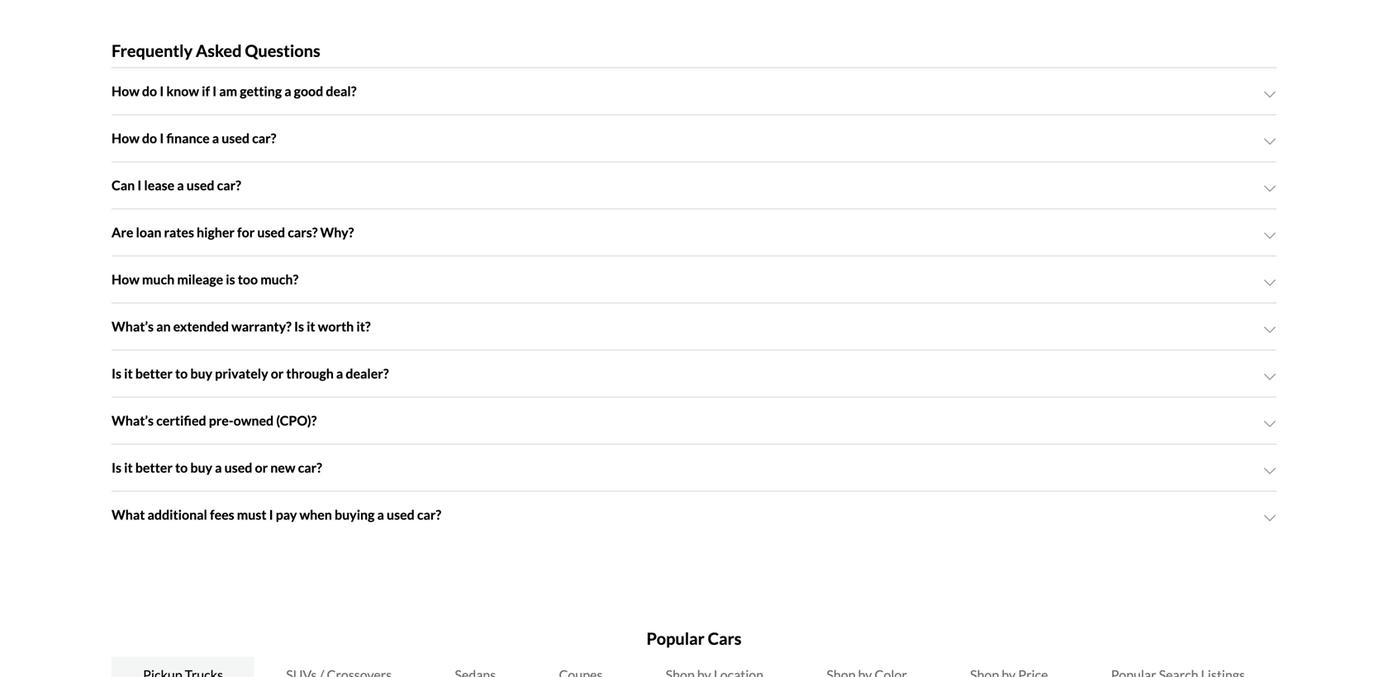 Task type: vqa. For each thing, say whether or not it's contained in the screenshot.
the leftmost the Fuel
no



Task type: locate. For each thing, give the bounding box(es) containing it.
to down 'certified'
[[175, 460, 188, 476]]

chevron down image inside 'is it better to buy a used or new car?' dropdown button
[[1263, 465, 1277, 478]]

1 chevron down image from the top
[[1263, 135, 1277, 148]]

i left pay
[[269, 507, 273, 523]]

extended
[[173, 319, 229, 335]]

4 chevron down image from the top
[[1263, 323, 1277, 337]]

3 chevron down image from the top
[[1263, 276, 1277, 290]]

2 vertical spatial how
[[112, 271, 140, 288]]

certified
[[156, 413, 206, 429]]

used right buying
[[387, 507, 415, 523]]

used
[[222, 130, 250, 146], [187, 177, 214, 193], [257, 224, 285, 240], [224, 460, 252, 476], [387, 507, 415, 523]]

do left know
[[142, 83, 157, 99]]

or left new
[[255, 460, 268, 476]]

buy down what's certified pre-owned (cpo)?
[[190, 460, 212, 476]]

a right buying
[[377, 507, 384, 523]]

0 vertical spatial buy
[[190, 366, 212, 382]]

a inside what additional fees must i pay when buying a used car? dropdown button
[[377, 507, 384, 523]]

questions
[[245, 41, 320, 61]]

chevron down image
[[1263, 135, 1277, 148], [1263, 229, 1277, 242], [1263, 465, 1277, 478], [1263, 512, 1277, 525]]

how up can
[[112, 130, 140, 146]]

through
[[286, 366, 334, 382]]

i right if at the left top
[[212, 83, 217, 99]]

what's certified pre-owned (cpo)? button
[[112, 398, 1277, 444]]

a left good
[[284, 83, 291, 99]]

what additional fees must i pay when buying a used car? button
[[112, 492, 1277, 538]]

better up additional
[[135, 460, 173, 476]]

1 what's from the top
[[112, 319, 154, 335]]

chevron down image inside what additional fees must i pay when buying a used car? dropdown button
[[1263, 512, 1277, 525]]

0 vertical spatial how
[[112, 83, 140, 99]]

car? right buying
[[417, 507, 441, 523]]

how left much
[[112, 271, 140, 288]]

4 chevron down image from the top
[[1263, 512, 1277, 525]]

0 vertical spatial is
[[294, 319, 304, 335]]

1 vertical spatial to
[[175, 460, 188, 476]]

a down pre-
[[215, 460, 222, 476]]

do left finance
[[142, 130, 157, 146]]

chevron down image for buying
[[1263, 512, 1277, 525]]

1 horizontal spatial or
[[271, 366, 284, 382]]

to up 'certified'
[[175, 366, 188, 382]]

0 horizontal spatial or
[[255, 460, 268, 476]]

chevron down image inside "what's an extended warranty? is it worth it?" dropdown button
[[1263, 323, 1277, 337]]

better down an in the left of the page
[[135, 366, 173, 382]]

0 vertical spatial do
[[142, 83, 157, 99]]

1 vertical spatial buy
[[190, 460, 212, 476]]

are loan rates higher for used cars? why?
[[112, 224, 354, 240]]

buy for a
[[190, 460, 212, 476]]

for
[[237, 224, 255, 240]]

chevron down image inside are loan rates higher for used cars? why? dropdown button
[[1263, 229, 1277, 242]]

buying
[[335, 507, 375, 523]]

what's left an in the left of the page
[[112, 319, 154, 335]]

what's left 'certified'
[[112, 413, 154, 429]]

a inside can i lease a used car? dropdown button
[[177, 177, 184, 193]]

2 to from the top
[[175, 460, 188, 476]]

1 vertical spatial what's
[[112, 413, 154, 429]]

6 chevron down image from the top
[[1263, 418, 1277, 431]]

0 vertical spatial what's
[[112, 319, 154, 335]]

1 vertical spatial or
[[255, 460, 268, 476]]

0 vertical spatial better
[[135, 366, 173, 382]]

to
[[175, 366, 188, 382], [175, 460, 188, 476]]

3 how from the top
[[112, 271, 140, 288]]

chevron down image inside "how do i finance a used car?" dropdown button
[[1263, 135, 1277, 148]]

0 vertical spatial it
[[307, 319, 315, 335]]

a left dealer? at left
[[336, 366, 343, 382]]

deal?
[[326, 83, 357, 99]]

2 better from the top
[[135, 460, 173, 476]]

better
[[135, 366, 173, 382], [135, 460, 173, 476]]

0 vertical spatial to
[[175, 366, 188, 382]]

chevron down image for or
[[1263, 465, 1277, 478]]

getting
[[240, 83, 282, 99]]

1 do from the top
[[142, 83, 157, 99]]

1 vertical spatial is
[[112, 366, 121, 382]]

worth
[[318, 319, 354, 335]]

(cpo)?
[[276, 413, 317, 429]]

it
[[307, 319, 315, 335], [124, 366, 133, 382], [124, 460, 133, 476]]

2 what's from the top
[[112, 413, 154, 429]]

5 chevron down image from the top
[[1263, 371, 1277, 384]]

rates
[[164, 224, 194, 240]]

finance
[[166, 130, 210, 146]]

1 chevron down image from the top
[[1263, 88, 1277, 101]]

1 how from the top
[[112, 83, 140, 99]]

pre-
[[209, 413, 234, 429]]

1 buy from the top
[[190, 366, 212, 382]]

do
[[142, 83, 157, 99], [142, 130, 157, 146]]

can
[[112, 177, 135, 193]]

2 do from the top
[[142, 130, 157, 146]]

it for is it better to buy privately or through a dealer?
[[124, 366, 133, 382]]

0 vertical spatial or
[[271, 366, 284, 382]]

used right the for at the top left
[[257, 224, 285, 240]]

how
[[112, 83, 140, 99], [112, 130, 140, 146], [112, 271, 140, 288]]

what's inside dropdown button
[[112, 319, 154, 335]]

is
[[294, 319, 304, 335], [112, 366, 121, 382], [112, 460, 121, 476]]

or left through
[[271, 366, 284, 382]]

chevron down image inside how do i know if i am getting a good deal? dropdown button
[[1263, 88, 1277, 101]]

buy
[[190, 366, 212, 382], [190, 460, 212, 476]]

how do i know if i am getting a good deal? button
[[112, 68, 1277, 114]]

1 vertical spatial do
[[142, 130, 157, 146]]

2 chevron down image from the top
[[1263, 182, 1277, 195]]

what's
[[112, 319, 154, 335], [112, 413, 154, 429]]

or
[[271, 366, 284, 382], [255, 460, 268, 476]]

2 how from the top
[[112, 130, 140, 146]]

can i lease a used car?
[[112, 177, 241, 193]]

3 chevron down image from the top
[[1263, 465, 1277, 478]]

2 vertical spatial is
[[112, 460, 121, 476]]

how for how much mileage is too much?
[[112, 271, 140, 288]]

an
[[156, 319, 171, 335]]

a right finance
[[212, 130, 219, 146]]

car? right new
[[298, 460, 322, 476]]

know
[[166, 83, 199, 99]]

higher
[[197, 224, 235, 240]]

car?
[[252, 130, 276, 146], [217, 177, 241, 193], [298, 460, 322, 476], [417, 507, 441, 523]]

chevron down image inside how much mileage is too much? dropdown button
[[1263, 276, 1277, 290]]

a inside is it better to buy privately or through a dealer? dropdown button
[[336, 366, 343, 382]]

chevron down image for it
[[1263, 323, 1277, 337]]

lease
[[144, 177, 175, 193]]

1 to from the top
[[175, 366, 188, 382]]

cars
[[708, 629, 742, 649]]

privately
[[215, 366, 268, 382]]

a right lease
[[177, 177, 184, 193]]

what's an extended warranty? is it worth it?
[[112, 319, 371, 335]]

1 better from the top
[[135, 366, 173, 382]]

what's an extended warranty? is it worth it? button
[[112, 304, 1277, 350]]

buy left 'privately'
[[190, 366, 212, 382]]

what additional fees must i pay when buying a used car?
[[112, 507, 441, 523]]

how down frequently
[[112, 83, 140, 99]]

am
[[219, 83, 237, 99]]

used down how do i know if i am getting a good deal?
[[222, 130, 250, 146]]

1 vertical spatial it
[[124, 366, 133, 382]]

2 chevron down image from the top
[[1263, 229, 1277, 242]]

it for is it better to buy a used or new car?
[[124, 460, 133, 476]]

i
[[160, 83, 164, 99], [212, 83, 217, 99], [160, 130, 164, 146], [137, 177, 142, 193], [269, 507, 273, 523]]

what's inside dropdown button
[[112, 413, 154, 429]]

1 vertical spatial how
[[112, 130, 140, 146]]

chevron down image inside is it better to buy privately or through a dealer? dropdown button
[[1263, 371, 1277, 384]]

warranty?
[[231, 319, 292, 335]]

are
[[112, 224, 133, 240]]

how much mileage is too much?
[[112, 271, 298, 288]]

chevron down image for much?
[[1263, 276, 1277, 290]]

popular
[[647, 629, 705, 649]]

i right can
[[137, 177, 142, 193]]

2 buy from the top
[[190, 460, 212, 476]]

chevron down image inside can i lease a used car? dropdown button
[[1263, 182, 1277, 195]]

i left know
[[160, 83, 164, 99]]

car? down the getting
[[252, 130, 276, 146]]

must
[[237, 507, 266, 523]]

a
[[284, 83, 291, 99], [212, 130, 219, 146], [177, 177, 184, 193], [336, 366, 343, 382], [215, 460, 222, 476], [377, 507, 384, 523]]

what's for what's certified pre-owned (cpo)?
[[112, 413, 154, 429]]

asked
[[196, 41, 242, 61]]

chevron down image
[[1263, 88, 1277, 101], [1263, 182, 1277, 195], [1263, 276, 1277, 290], [1263, 323, 1277, 337], [1263, 371, 1277, 384], [1263, 418, 1277, 431]]

2 vertical spatial it
[[124, 460, 133, 476]]

1 vertical spatial better
[[135, 460, 173, 476]]



Task type: describe. For each thing, give the bounding box(es) containing it.
what's for what's an extended warranty? is it worth it?
[[112, 319, 154, 335]]

i left finance
[[160, 130, 164, 146]]

chevron down image inside 'what's certified pre-owned (cpo)?' dropdown button
[[1263, 418, 1277, 431]]

is it better to buy a used or new car? button
[[112, 445, 1277, 491]]

do for finance
[[142, 130, 157, 146]]

owned
[[234, 413, 274, 429]]

how for how do i finance a used car?
[[112, 130, 140, 146]]

when
[[300, 507, 332, 523]]

much
[[142, 271, 175, 288]]

can i lease a used car? button
[[112, 162, 1277, 209]]

is inside dropdown button
[[294, 319, 304, 335]]

frequently
[[112, 41, 193, 61]]

used right lease
[[187, 177, 214, 193]]

is for is it better to buy privately or through a dealer?
[[112, 366, 121, 382]]

dealer?
[[346, 366, 389, 382]]

what
[[112, 507, 145, 523]]

it?
[[356, 319, 371, 335]]

is it better to buy privately or through a dealer?
[[112, 366, 389, 382]]

pay
[[276, 507, 297, 523]]

additional
[[147, 507, 207, 523]]

do for know
[[142, 83, 157, 99]]

are loan rates higher for used cars? why? button
[[112, 209, 1277, 256]]

is it better to buy a used or new car?
[[112, 460, 322, 476]]

it inside dropdown button
[[307, 319, 315, 335]]

mileage
[[177, 271, 223, 288]]

chevron down image for why?
[[1263, 229, 1277, 242]]

to for privately
[[175, 366, 188, 382]]

fees
[[210, 507, 234, 523]]

too
[[238, 271, 258, 288]]

better for is it better to buy a used or new car?
[[135, 460, 173, 476]]

chevron down image for car?
[[1263, 182, 1277, 195]]

new
[[270, 460, 295, 476]]

a inside 'is it better to buy a used or new car?' dropdown button
[[215, 460, 222, 476]]

popular cars
[[647, 629, 742, 649]]

cars?
[[288, 224, 318, 240]]

better for is it better to buy privately or through a dealer?
[[135, 366, 173, 382]]

car? up 'are loan rates higher for used cars? why?'
[[217, 177, 241, 193]]

if
[[202, 83, 210, 99]]

loan
[[136, 224, 161, 240]]

how do i finance a used car? button
[[112, 115, 1277, 162]]

a inside how do i know if i am getting a good deal? dropdown button
[[284, 83, 291, 99]]

chevron down image for privately
[[1263, 371, 1277, 384]]

buy for privately
[[190, 366, 212, 382]]

to for a
[[175, 460, 188, 476]]

how do i know if i am getting a good deal?
[[112, 83, 357, 99]]

how much mileage is too much? button
[[112, 257, 1277, 303]]

why?
[[320, 224, 354, 240]]

good
[[294, 83, 323, 99]]

what's certified pre-owned (cpo)?
[[112, 413, 317, 429]]

a inside "how do i finance a used car?" dropdown button
[[212, 130, 219, 146]]

how for how do i know if i am getting a good deal?
[[112, 83, 140, 99]]

how do i finance a used car?
[[112, 130, 276, 146]]

used left new
[[224, 460, 252, 476]]

is it better to buy privately or through a dealer? button
[[112, 351, 1277, 397]]

is for is it better to buy a used or new car?
[[112, 460, 121, 476]]

much?
[[260, 271, 298, 288]]

chevron down image for i
[[1263, 88, 1277, 101]]

is
[[226, 271, 235, 288]]

frequently asked questions
[[112, 41, 320, 61]]



